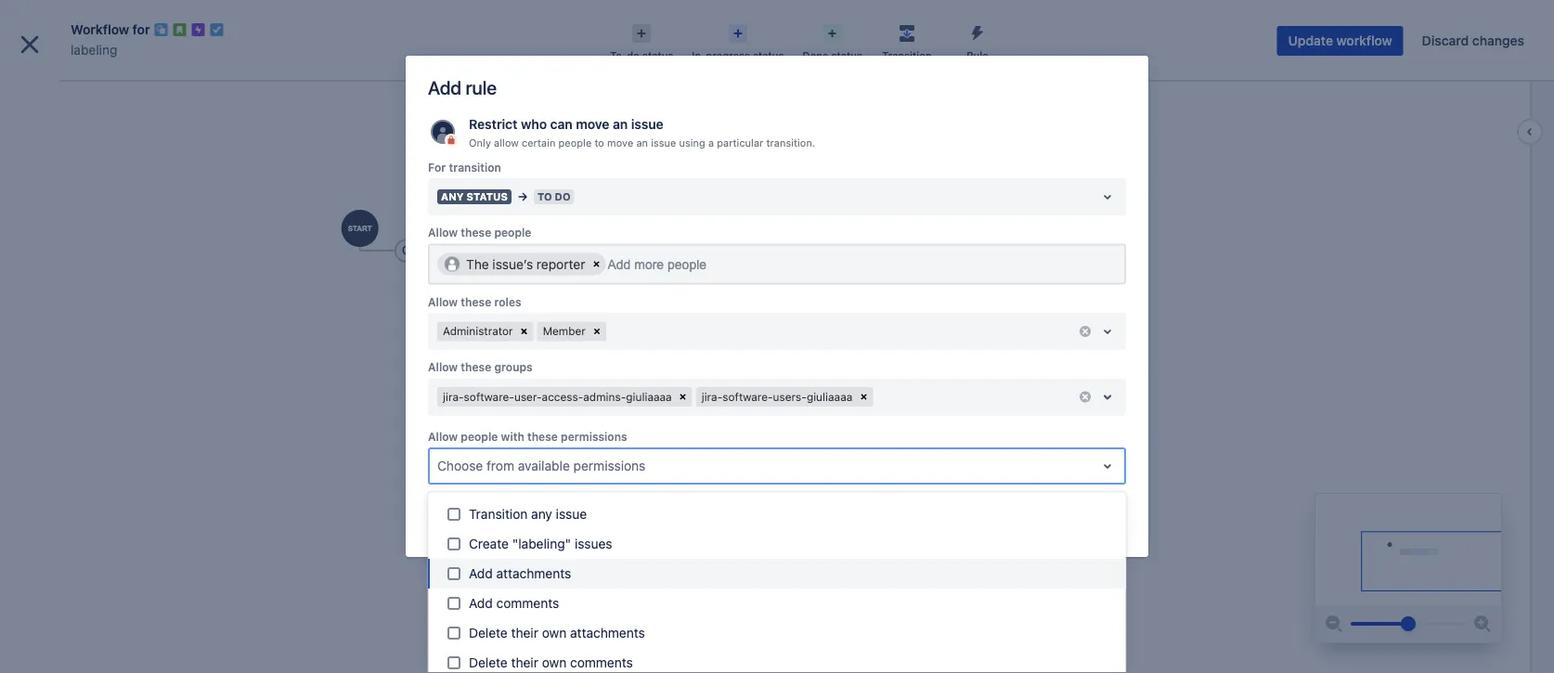 Task type: describe. For each thing, give the bounding box(es) containing it.
for
[[428, 161, 446, 174]]

allow these roles
[[428, 296, 522, 309]]

choose from available permissions
[[437, 459, 646, 474]]

people inside restrict who can move an issue only allow certain people to move an issue using a particular transition.
[[559, 137, 592, 149]]

jira-software-users-giuliaaaa
[[702, 390, 853, 403]]

only
[[469, 137, 491, 149]]

open image for jira-software-users-giuliaaaa
[[1097, 386, 1119, 408]]

update
[[1289, 33, 1334, 48]]

status right do
[[643, 50, 674, 62]]

create "labeling" issues
[[469, 537, 613, 552]]

0 vertical spatial permissions
[[561, 430, 628, 443]]

the
[[466, 257, 489, 272]]

allow for allow people with these permissions
[[428, 430, 458, 443]]

clear image for jira-software-users-giuliaaaa
[[1078, 390, 1093, 405]]

admins-
[[584, 390, 626, 403]]

add rule dialog
[[406, 56, 1149, 558]]

workflow for
[[71, 22, 150, 37]]

open image
[[1097, 186, 1119, 208]]

allow for allow these groups
[[428, 361, 458, 374]]

discard changes button
[[1412, 26, 1536, 56]]

member
[[543, 325, 586, 338]]

create button
[[677, 11, 740, 40]]

done status
[[803, 50, 863, 62]]

rule
[[466, 76, 497, 98]]

these for groups
[[461, 361, 492, 374]]

add rule
[[428, 76, 497, 98]]

own for attachments
[[542, 626, 567, 641]]

in-progress status button
[[683, 19, 794, 63]]

Allow people with these permissions text field
[[437, 457, 441, 476]]

rule button
[[943, 19, 1013, 63]]

delete their own comments
[[469, 656, 633, 671]]

allow these groups
[[428, 361, 533, 374]]

to do
[[538, 191, 571, 203]]

issue down available
[[530, 477, 561, 492]]

discard
[[1423, 33, 1470, 48]]

restrict
[[469, 117, 518, 132]]

allow these people
[[428, 226, 532, 239]]

allow
[[494, 137, 519, 149]]

do
[[555, 191, 571, 203]]

these up choose from available permissions
[[528, 430, 558, 443]]

1 vertical spatial move
[[608, 137, 634, 149]]

to-do status
[[610, 50, 674, 62]]

Allow these roles text field
[[610, 323, 614, 341]]

"labeling"
[[512, 537, 571, 552]]

dialog containing workflow for
[[0, 0, 1555, 673]]

2 vertical spatial people
[[461, 430, 498, 443]]

for transition
[[428, 161, 502, 174]]

transition any issue
[[469, 507, 587, 522]]

0 vertical spatial comments
[[497, 596, 559, 611]]

can
[[550, 117, 573, 132]]

update workflow
[[1289, 33, 1393, 48]]

issue up issues
[[556, 507, 587, 522]]

create for create
[[688, 18, 729, 33]]

to
[[595, 137, 605, 149]]

jira- for jira-software-users-giuliaaaa
[[702, 390, 723, 403]]

add comments
[[469, 596, 559, 611]]

any for transition
[[531, 507, 553, 522]]

certain
[[522, 137, 556, 149]]

done
[[803, 50, 829, 62]]

transition
[[449, 161, 502, 174]]

software- for users-
[[723, 390, 773, 403]]

1 vertical spatial permissions
[[574, 459, 646, 474]]

jira- for jira-software-user-access-admins-giuliaaaa
[[443, 390, 464, 403]]

changes
[[1473, 33, 1525, 48]]

add attachments
[[469, 566, 571, 582]]

reporter
[[537, 257, 586, 272]]

0 vertical spatial move
[[576, 117, 610, 132]]

Search field
[[1202, 11, 1388, 40]]

particular
[[717, 137, 764, 149]]

status inside popup button
[[753, 50, 784, 62]]

Allow these people text field
[[608, 257, 712, 272]]

jira-software-user-access-admins-giuliaaaa
[[443, 390, 672, 403]]

you're in the workflow viewfinder, use the arrow keys to move it element
[[1316, 494, 1502, 606]]

zoom out image
[[1324, 613, 1346, 635]]

1 vertical spatial attachments
[[570, 626, 645, 641]]

with
[[501, 430, 525, 443]]

1 vertical spatial people
[[495, 226, 532, 239]]

the issue's reporter
[[466, 257, 586, 272]]

in-progress status
[[692, 50, 784, 62]]

status inside for transition element
[[467, 191, 508, 203]]

progress
[[706, 50, 751, 62]]

clear image
[[676, 390, 691, 405]]

software- for user-
[[464, 390, 515, 403]]

2 giuliaaaa from the left
[[807, 390, 853, 403]]

allow people with these permissions
[[428, 430, 628, 443]]

transition button
[[872, 19, 943, 63]]

discard changes
[[1423, 33, 1525, 48]]

any status
[[441, 191, 508, 203]]

from
[[487, 459, 515, 474]]

own for comments
[[542, 656, 567, 671]]

labeling link
[[71, 39, 117, 61]]

clear image for member
[[1078, 324, 1093, 339]]

for
[[132, 22, 150, 37]]

primary element
[[11, 0, 1202, 52]]

rule
[[967, 50, 989, 62]]

delete for delete their own comments
[[469, 656, 508, 671]]

their for attachments
[[511, 626, 539, 641]]



Task type: locate. For each thing, give the bounding box(es) containing it.
1 their from the top
[[511, 626, 539, 641]]

groups
[[495, 361, 533, 374]]

create banner
[[0, 0, 1555, 52]]

0 vertical spatial own
[[542, 626, 567, 641]]

status
[[643, 50, 674, 62], [753, 50, 784, 62], [832, 50, 863, 62], [467, 191, 508, 203]]

0 horizontal spatial an
[[613, 117, 628, 132]]

0 vertical spatial delete
[[469, 626, 508, 641]]

access-
[[542, 390, 584, 403]]

add up add comments at the bottom of the page
[[469, 566, 493, 582]]

clear image for administrator
[[517, 324, 532, 339]]

their down the delete their own attachments
[[511, 656, 539, 671]]

choose
[[437, 459, 483, 474]]

add
[[428, 76, 462, 98], [469, 566, 493, 582], [469, 596, 493, 611]]

clear image right users-
[[857, 390, 872, 405]]

update workflow button
[[1278, 26, 1404, 56]]

3 allow from the top
[[428, 361, 458, 374]]

1 horizontal spatial create
[[688, 18, 729, 33]]

1 horizontal spatial jira-
[[702, 390, 723, 403]]

people down can
[[559, 137, 592, 149]]

create
[[688, 18, 729, 33], [469, 537, 509, 552]]

these up the
[[461, 226, 492, 239]]

done status button
[[794, 19, 872, 63]]

dialog
[[0, 0, 1555, 673]]

users-
[[773, 390, 807, 403]]

any
[[441, 191, 464, 203]]

0 horizontal spatial comments
[[497, 596, 559, 611]]

0 horizontal spatial any
[[505, 477, 526, 492]]

1 vertical spatial open image
[[1097, 386, 1119, 408]]

1 delete from the top
[[469, 626, 508, 641]]

2 delete from the top
[[469, 656, 508, 671]]

1 horizontal spatial comments
[[570, 656, 633, 671]]

1 own from the top
[[542, 626, 567, 641]]

their
[[511, 626, 539, 641], [511, 656, 539, 671]]

these for people
[[461, 226, 492, 239]]

2 vertical spatial add
[[469, 596, 493, 611]]

status right progress
[[753, 50, 784, 62]]

software- right clear image
[[723, 390, 773, 403]]

1 vertical spatial create
[[469, 537, 509, 552]]

move
[[576, 117, 610, 132], [608, 137, 634, 149]]

administrator
[[443, 325, 513, 338]]

restrict who can move an issue only allow certain people to move an issue using a particular transition.
[[469, 117, 816, 149]]

transition
[[883, 50, 932, 62], [469, 507, 528, 522]]

add for add attachments
[[469, 566, 493, 582]]

1 horizontal spatial transition
[[883, 50, 932, 62]]

1 open image from the top
[[1097, 321, 1119, 343]]

1 horizontal spatial any
[[531, 507, 553, 522]]

2 software- from the left
[[723, 390, 773, 403]]

0 vertical spatial an
[[613, 117, 628, 132]]

transition inside popup button
[[883, 50, 932, 62]]

add down add attachments
[[469, 596, 493, 611]]

0 vertical spatial any
[[505, 477, 526, 492]]

close workflow editor image
[[15, 30, 45, 59]]

0 vertical spatial add
[[428, 76, 462, 98]]

0 horizontal spatial transition
[[469, 507, 528, 522]]

2 clear image from the top
[[1078, 390, 1093, 405]]

1 vertical spatial clear image
[[1078, 390, 1093, 405]]

their for comments
[[511, 656, 539, 671]]

a
[[709, 137, 714, 149]]

1 software- from the left
[[464, 390, 515, 403]]

using
[[679, 137, 706, 149]]

0 horizontal spatial jira-
[[443, 390, 464, 403]]

0 horizontal spatial create
[[469, 537, 509, 552]]

own down the delete their own attachments
[[542, 656, 567, 671]]

1 vertical spatial any
[[531, 507, 553, 522]]

1 horizontal spatial giuliaaaa
[[807, 390, 853, 403]]

Zoom level range field
[[1351, 606, 1467, 643]]

issues
[[575, 537, 613, 552]]

these down administrator
[[461, 361, 492, 374]]

permissions right available
[[574, 459, 646, 474]]

delete their own attachments
[[469, 626, 645, 641]]

people
[[559, 137, 592, 149], [495, 226, 532, 239], [461, 430, 498, 443]]

issue
[[631, 117, 664, 132], [651, 137, 676, 149], [530, 477, 561, 492], [556, 507, 587, 522]]

any for move
[[505, 477, 526, 492]]

giuliaaaa
[[626, 390, 672, 403], [807, 390, 853, 403]]

0 vertical spatial create
[[688, 18, 729, 33]]

the issue's reporter image
[[445, 258, 460, 273]]

software- down allow these groups
[[464, 390, 515, 403]]

people up issue's
[[495, 226, 532, 239]]

issue left using
[[651, 137, 676, 149]]

an right to
[[637, 137, 648, 149]]

0 vertical spatial clear image
[[1078, 324, 1093, 339]]

create up in-
[[688, 18, 729, 33]]

attachments up delete their own comments
[[570, 626, 645, 641]]

any up "labeling"
[[531, 507, 553, 522]]

move
[[469, 477, 502, 492]]

issue's
[[493, 257, 533, 272]]

0 vertical spatial attachments
[[497, 566, 571, 582]]

people left with
[[461, 430, 498, 443]]

jira-
[[443, 390, 464, 403], [702, 390, 723, 403]]

1 allow from the top
[[428, 226, 458, 239]]

attachments down create "labeling" issues
[[497, 566, 571, 582]]

1 vertical spatial delete
[[469, 656, 508, 671]]

permissions down admins-
[[561, 430, 628, 443]]

their down add comments at the bottom of the page
[[511, 626, 539, 641]]

status down transition
[[467, 191, 508, 203]]

transition down move
[[469, 507, 528, 522]]

allow up allow people with these permissions text box
[[428, 430, 458, 443]]

group
[[7, 340, 215, 478], [7, 340, 215, 428], [7, 428, 215, 478]]

1 horizontal spatial software-
[[723, 390, 773, 403]]

1 vertical spatial own
[[542, 656, 567, 671]]

these for roles
[[461, 296, 492, 309]]

open image
[[1097, 321, 1119, 343], [1097, 386, 1119, 408], [1097, 455, 1119, 478]]

0 vertical spatial their
[[511, 626, 539, 641]]

allow for allow these roles
[[428, 296, 458, 309]]

0 horizontal spatial giuliaaaa
[[626, 390, 672, 403]]

comments
[[497, 596, 559, 611], [570, 656, 633, 671]]

in-
[[692, 50, 706, 62]]

clear image for member
[[590, 324, 605, 339]]

to
[[538, 191, 552, 203]]

an right can
[[613, 117, 628, 132]]

create for create "labeling" issues
[[469, 537, 509, 552]]

an
[[613, 117, 628, 132], [637, 137, 648, 149]]

these up administrator
[[461, 296, 492, 309]]

comments down the delete their own attachments
[[570, 656, 633, 671]]

0 vertical spatial people
[[559, 137, 592, 149]]

jira- right clear image
[[702, 390, 723, 403]]

add inside dialog
[[428, 76, 462, 98]]

do
[[627, 50, 640, 62]]

workflow
[[1337, 33, 1393, 48]]

1 vertical spatial comments
[[570, 656, 633, 671]]

delete
[[469, 626, 508, 641], [469, 656, 508, 671]]

0 vertical spatial open image
[[1097, 321, 1119, 343]]

permissions
[[561, 430, 628, 443], [574, 459, 646, 474]]

comments down add attachments
[[497, 596, 559, 611]]

available
[[518, 459, 570, 474]]

add left rule
[[428, 76, 462, 98]]

3 open image from the top
[[1097, 455, 1119, 478]]

any
[[505, 477, 526, 492], [531, 507, 553, 522]]

1 vertical spatial transition
[[469, 507, 528, 522]]

allow down the issue's reporter image
[[428, 296, 458, 309]]

1 vertical spatial their
[[511, 656, 539, 671]]

1 clear image from the top
[[1078, 324, 1093, 339]]

own
[[542, 626, 567, 641], [542, 656, 567, 671]]

allow down administrator
[[428, 361, 458, 374]]

open image for member
[[1097, 321, 1119, 343]]

delete for delete their own attachments
[[469, 626, 508, 641]]

zoom in image
[[1472, 613, 1495, 635]]

move right to
[[608, 137, 634, 149]]

attachments
[[497, 566, 571, 582], [570, 626, 645, 641]]

create inside button
[[688, 18, 729, 33]]

add for add comments
[[469, 596, 493, 611]]

move up to
[[576, 117, 610, 132]]

labeling
[[71, 42, 117, 58]]

these
[[461, 226, 492, 239], [461, 296, 492, 309], [461, 361, 492, 374], [528, 430, 558, 443]]

1 giuliaaaa from the left
[[626, 390, 672, 403]]

to-
[[610, 50, 627, 62]]

jira- down allow these groups
[[443, 390, 464, 403]]

user-
[[515, 390, 542, 403]]

2 jira- from the left
[[702, 390, 723, 403]]

roles
[[495, 296, 522, 309]]

1 jira- from the left
[[443, 390, 464, 403]]

1 horizontal spatial an
[[637, 137, 648, 149]]

clear image
[[1078, 324, 1093, 339], [1078, 390, 1093, 405]]

clear image
[[589, 257, 604, 272], [517, 324, 532, 339], [590, 324, 605, 339], [857, 390, 872, 405]]

for transition element
[[428, 179, 1127, 216]]

transition for transition
[[883, 50, 932, 62]]

allow up the issue's reporter image
[[428, 226, 458, 239]]

transition.
[[767, 137, 816, 149]]

add for add rule
[[428, 76, 462, 98]]

who
[[521, 117, 547, 132]]

any down from
[[505, 477, 526, 492]]

2 their from the top
[[511, 656, 539, 671]]

move any issue
[[469, 477, 561, 492]]

workflow
[[71, 22, 129, 37]]

issue down to-do status
[[631, 117, 664, 132]]

2 allow from the top
[[428, 296, 458, 309]]

0 horizontal spatial software-
[[464, 390, 515, 403]]

2 vertical spatial open image
[[1097, 455, 1119, 478]]

status right done
[[832, 50, 863, 62]]

2 own from the top
[[542, 656, 567, 671]]

jira software image
[[48, 14, 173, 37], [48, 14, 173, 37]]

2 open image from the top
[[1097, 386, 1119, 408]]

allow
[[428, 226, 458, 239], [428, 296, 458, 309], [428, 361, 458, 374], [428, 430, 458, 443]]

software-
[[464, 390, 515, 403], [723, 390, 773, 403]]

1 vertical spatial add
[[469, 566, 493, 582]]

clear image left allow these roles 'text field'
[[590, 324, 605, 339]]

0 vertical spatial transition
[[883, 50, 932, 62]]

to-do status button
[[601, 19, 683, 63]]

transition left rule
[[883, 50, 932, 62]]

transition for transition any issue
[[469, 507, 528, 522]]

clear image right reporter
[[589, 257, 604, 272]]

create up add attachments
[[469, 537, 509, 552]]

clear image down roles
[[517, 324, 532, 339]]

4 allow from the top
[[428, 430, 458, 443]]

allow for allow these people
[[428, 226, 458, 239]]

1 vertical spatial an
[[637, 137, 648, 149]]

clear image for jira-software-users-giuliaaaa
[[857, 390, 872, 405]]

own up delete their own comments
[[542, 626, 567, 641]]



Task type: vqa. For each thing, say whether or not it's contained in the screenshot.
the bottom open image
yes



